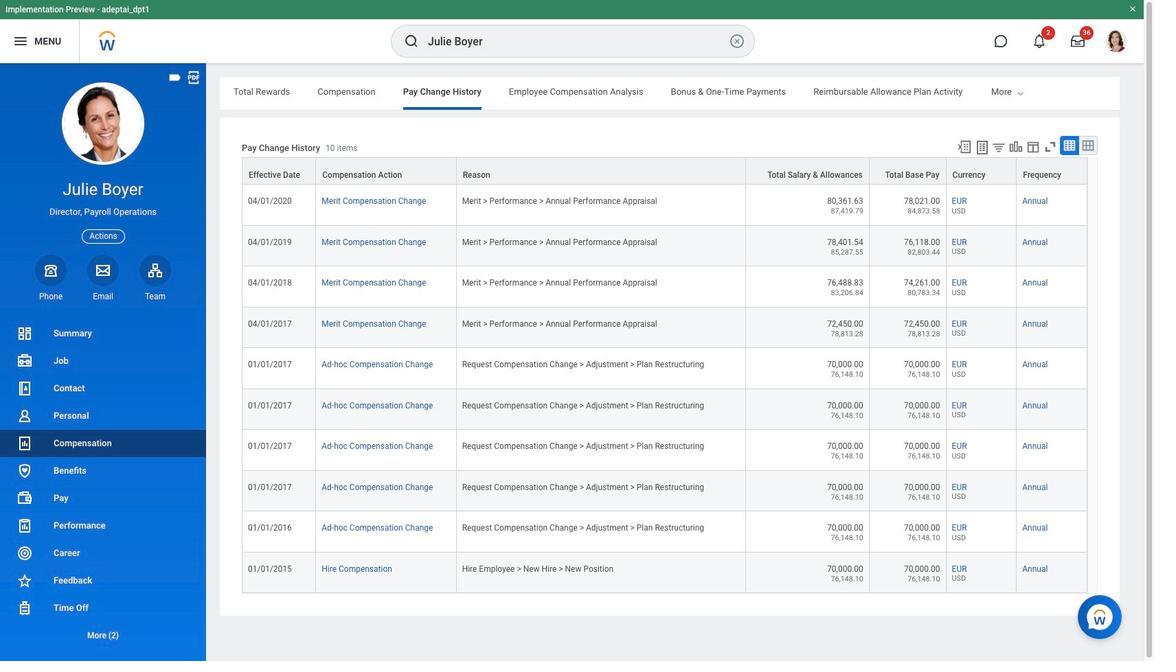 Task type: locate. For each thing, give the bounding box(es) containing it.
row
[[242, 157, 1088, 185], [242, 185, 1088, 226], [242, 226, 1088, 267], [242, 267, 1088, 308], [242, 308, 1088, 349], [242, 349, 1088, 389], [242, 389, 1088, 430], [242, 430, 1088, 471], [242, 471, 1088, 512], [242, 512, 1088, 553], [242, 553, 1088, 594]]

export to excel image
[[957, 140, 972, 155]]

notifications large image
[[1033, 34, 1047, 48]]

tag image
[[168, 70, 183, 85]]

toolbar
[[951, 136, 1098, 157]]

personal image
[[16, 408, 33, 425]]

2 row from the top
[[242, 185, 1088, 226]]

expand table image
[[1082, 139, 1095, 153]]

11 row from the top
[[242, 553, 1088, 594]]

email julie boyer element
[[87, 291, 119, 302]]

table image
[[1063, 139, 1077, 153]]

contact image
[[16, 381, 33, 397]]

5 row from the top
[[242, 308, 1088, 349]]

Search Workday  search field
[[428, 26, 726, 56]]

phone image
[[41, 262, 60, 279]]

mail image
[[95, 262, 111, 279]]

career image
[[16, 546, 33, 562]]

close environment banner image
[[1129, 5, 1137, 13]]

performance image
[[16, 518, 33, 535]]

10 row from the top
[[242, 512, 1088, 553]]

banner
[[0, 0, 1144, 63]]

6 row from the top
[[242, 349, 1088, 389]]

benefits image
[[16, 463, 33, 480]]

tab list
[[220, 77, 1120, 110]]

list
[[0, 320, 206, 650]]

3 row from the top
[[242, 226, 1088, 267]]

x circle image
[[729, 33, 746, 49]]

search image
[[403, 33, 420, 49]]

4 row from the top
[[242, 267, 1088, 308]]

8 row from the top
[[242, 430, 1088, 471]]



Task type: vqa. For each thing, say whether or not it's contained in the screenshot.
bottommost select to filter grid data Icon
no



Task type: describe. For each thing, give the bounding box(es) containing it.
fullscreen image
[[1043, 140, 1058, 155]]

view team image
[[147, 262, 164, 279]]

view worker - expand/collapse chart image
[[1009, 140, 1024, 155]]

feedback image
[[16, 573, 33, 590]]

view printable version (pdf) image
[[186, 70, 201, 85]]

inbox large image
[[1071, 34, 1085, 48]]

select to filter grid data image
[[992, 140, 1007, 155]]

click to view/edit grid preferences image
[[1026, 140, 1041, 155]]

team julie boyer element
[[140, 291, 171, 302]]

9 row from the top
[[242, 471, 1088, 512]]

navigation pane region
[[0, 63, 206, 662]]

profile logan mcneil image
[[1106, 30, 1128, 55]]

7 row from the top
[[242, 389, 1088, 430]]

1 row from the top
[[242, 157, 1088, 185]]

job image
[[16, 353, 33, 370]]

pay image
[[16, 491, 33, 507]]

phone julie boyer element
[[35, 291, 67, 302]]

compensation image
[[16, 436, 33, 452]]

time off image
[[16, 601, 33, 617]]

export to worksheets image
[[975, 140, 991, 156]]

summary image
[[16, 326, 33, 342]]

justify image
[[12, 33, 29, 49]]



